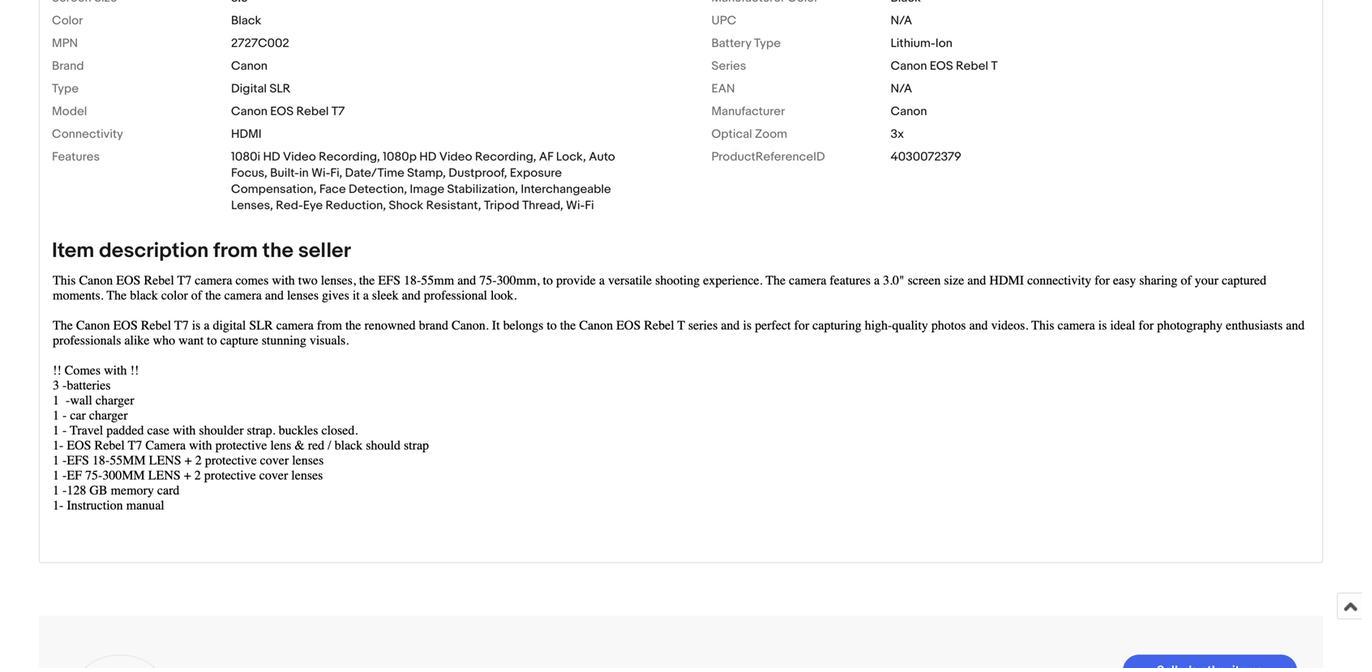 Task type: describe. For each thing, give the bounding box(es) containing it.
n/a for upc
[[891, 13, 912, 28]]

compensation,
[[231, 182, 317, 196]]

auto
[[589, 149, 615, 164]]

n/a for ean
[[891, 81, 912, 96]]

2727c002
[[231, 36, 289, 50]]

lithium-
[[891, 36, 936, 50]]

black
[[231, 13, 261, 28]]

features
[[52, 149, 100, 164]]

date/time
[[345, 166, 404, 180]]

series
[[712, 59, 746, 73]]

color
[[52, 13, 83, 28]]

slr
[[270, 81, 291, 96]]

canon up 3x
[[891, 104, 927, 119]]

0 vertical spatial type
[[754, 36, 781, 50]]

interchangeable
[[521, 182, 611, 196]]

item description from the seller
[[52, 238, 351, 263]]

stamp,
[[407, 166, 446, 180]]

digital
[[231, 81, 267, 96]]

exposure
[[510, 166, 562, 180]]

2 hd from the left
[[419, 149, 437, 164]]

rebel for t
[[956, 59, 989, 73]]

reduction,
[[326, 198, 386, 213]]

t7
[[332, 104, 345, 119]]

canon down 'lithium-'
[[891, 59, 927, 73]]

productreferenceid
[[712, 149, 825, 164]]

1 hd from the left
[[263, 149, 280, 164]]

optical
[[712, 127, 752, 141]]

digital slr
[[231, 81, 291, 96]]

zoom
[[755, 127, 788, 141]]

upc
[[712, 13, 737, 28]]

canon eos rebel t
[[891, 59, 998, 73]]

af
[[539, 149, 553, 164]]

1080i hd video recording, 1080p hd video recording, af lock, auto focus, built-in wi-fi, date/time stamp, dustproof, exposure compensation, face detection, image stabilization, interchangeable lenses, red-eye reduction, shock resistant, tripod thread, wi-fi
[[231, 149, 615, 213]]

1 vertical spatial type
[[52, 81, 79, 96]]

lenses,
[[231, 198, 273, 213]]

image
[[410, 182, 444, 196]]

thread,
[[522, 198, 563, 213]]

1 horizontal spatial wi-
[[566, 198, 585, 213]]

ean
[[712, 81, 735, 96]]

4030072379
[[891, 149, 962, 164]]

face
[[319, 182, 346, 196]]

1080p
[[383, 149, 417, 164]]

1080i
[[231, 149, 260, 164]]

1 recording, from the left
[[319, 149, 380, 164]]

hdmi
[[231, 127, 262, 141]]

manufacturer
[[712, 104, 785, 119]]

eos for t
[[930, 59, 953, 73]]



Task type: locate. For each thing, give the bounding box(es) containing it.
2 video from the left
[[439, 149, 472, 164]]

in
[[299, 166, 309, 180]]

type
[[754, 36, 781, 50], [52, 81, 79, 96]]

stabilization,
[[447, 182, 518, 196]]

rebel left t
[[956, 59, 989, 73]]

dustproof,
[[449, 166, 507, 180]]

connectivity
[[52, 127, 123, 141]]

recording,
[[319, 149, 380, 164], [475, 149, 536, 164]]

red-
[[276, 198, 303, 213]]

1 horizontal spatial hd
[[419, 149, 437, 164]]

mpn
[[52, 36, 78, 50]]

lithium-ion
[[891, 36, 953, 50]]

0 vertical spatial n/a
[[891, 13, 912, 28]]

hd up stamp,
[[419, 149, 437, 164]]

0 horizontal spatial type
[[52, 81, 79, 96]]

rebel left t7
[[296, 104, 329, 119]]

eye
[[303, 198, 323, 213]]

seller
[[298, 238, 351, 263]]

eos
[[930, 59, 953, 73], [270, 104, 294, 119]]

t
[[991, 59, 998, 73]]

fi
[[585, 198, 594, 213]]

video up dustproof,
[[439, 149, 472, 164]]

hd up built-
[[263, 149, 280, 164]]

eos for t7
[[270, 104, 294, 119]]

1 horizontal spatial recording,
[[475, 149, 536, 164]]

video
[[283, 149, 316, 164], [439, 149, 472, 164]]

rebel for t7
[[296, 104, 329, 119]]

ion
[[936, 36, 953, 50]]

detection,
[[349, 182, 407, 196]]

optical zoom
[[712, 127, 788, 141]]

fi,
[[330, 166, 342, 180]]

canon down digital
[[231, 104, 268, 119]]

n/a up 3x
[[891, 81, 912, 96]]

focus,
[[231, 166, 267, 180]]

3x
[[891, 127, 904, 141]]

wi- down interchangeable
[[566, 198, 585, 213]]

resistant,
[[426, 198, 481, 213]]

type right battery
[[754, 36, 781, 50]]

n/a up 'lithium-'
[[891, 13, 912, 28]]

recording, up fi,
[[319, 149, 380, 164]]

0 vertical spatial eos
[[930, 59, 953, 73]]

video up in
[[283, 149, 316, 164]]

rebel
[[956, 59, 989, 73], [296, 104, 329, 119]]

1 n/a from the top
[[891, 13, 912, 28]]

1 horizontal spatial eos
[[930, 59, 953, 73]]

item
[[52, 238, 94, 263]]

the
[[262, 238, 294, 263]]

0 horizontal spatial video
[[283, 149, 316, 164]]

eos down ion
[[930, 59, 953, 73]]

0 vertical spatial rebel
[[956, 59, 989, 73]]

description
[[99, 238, 209, 263]]

brand
[[52, 59, 84, 73]]

type down the brand
[[52, 81, 79, 96]]

0 horizontal spatial recording,
[[319, 149, 380, 164]]

recording, up dustproof,
[[475, 149, 536, 164]]

wi-
[[311, 166, 330, 180], [566, 198, 585, 213]]

1 vertical spatial rebel
[[296, 104, 329, 119]]

tripod
[[484, 198, 520, 213]]

canon up digital
[[231, 59, 268, 73]]

1 horizontal spatial rebel
[[956, 59, 989, 73]]

2 n/a from the top
[[891, 81, 912, 96]]

1 vertical spatial n/a
[[891, 81, 912, 96]]

from
[[213, 238, 258, 263]]

0 horizontal spatial hd
[[263, 149, 280, 164]]

1 video from the left
[[283, 149, 316, 164]]

canon
[[231, 59, 268, 73], [891, 59, 927, 73], [231, 104, 268, 119], [891, 104, 927, 119]]

canon eos rebel t7
[[231, 104, 345, 119]]

hd
[[263, 149, 280, 164], [419, 149, 437, 164]]

n/a
[[891, 13, 912, 28], [891, 81, 912, 96]]

2 recording, from the left
[[475, 149, 536, 164]]

built-
[[270, 166, 299, 180]]

wi- right in
[[311, 166, 330, 180]]

lock,
[[556, 149, 586, 164]]

1 vertical spatial eos
[[270, 104, 294, 119]]

0 horizontal spatial rebel
[[296, 104, 329, 119]]

shock
[[389, 198, 423, 213]]

eos down slr at the top
[[270, 104, 294, 119]]

model
[[52, 104, 87, 119]]

1 vertical spatial wi-
[[566, 198, 585, 213]]

battery
[[712, 36, 751, 50]]

0 vertical spatial wi-
[[311, 166, 330, 180]]

0 horizontal spatial eos
[[270, 104, 294, 119]]

1 horizontal spatial type
[[754, 36, 781, 50]]

1 horizontal spatial video
[[439, 149, 472, 164]]

battery type
[[712, 36, 781, 50]]

0 horizontal spatial wi-
[[311, 166, 330, 180]]



Task type: vqa. For each thing, say whether or not it's contained in the screenshot.
the Digital
yes



